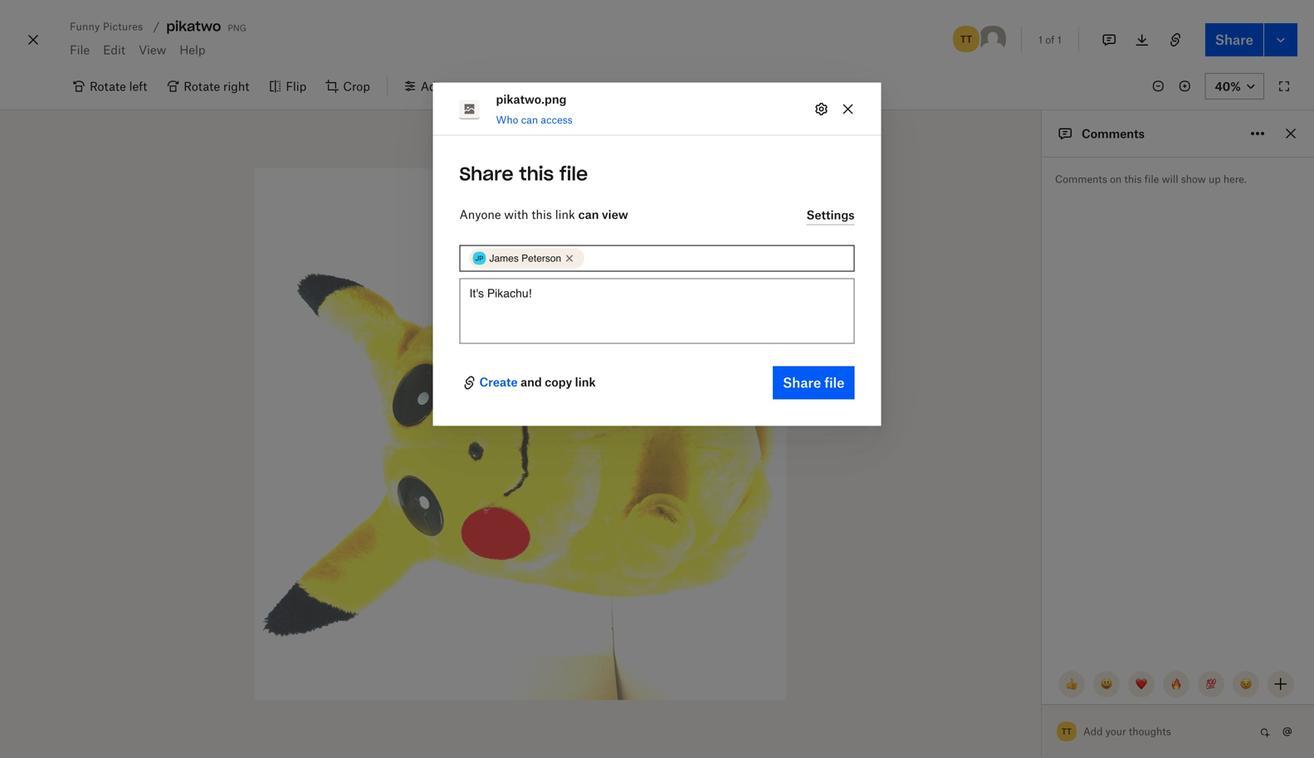 Task type: vqa. For each thing, say whether or not it's contained in the screenshot.
right the files
no



Task type: locate. For each thing, give the bounding box(es) containing it.
💯
[[1206, 678, 1217, 692]]

0 vertical spatial share
[[1216, 32, 1254, 48]]

your
[[1106, 726, 1127, 739]]

this right on at right top
[[1125, 173, 1142, 186]]

can
[[521, 114, 538, 126], [578, 208, 599, 222]]

1 vertical spatial share
[[460, 162, 514, 186]]

can down pikatwo.png on the top left of page
[[521, 114, 538, 126]]

create link
[[480, 373, 518, 393]]

access
[[541, 114, 573, 126]]

share inside share file button
[[783, 375, 821, 391]]

comments for comments
[[1082, 127, 1145, 141]]

and
[[521, 375, 542, 389]]

thoughts
[[1129, 726, 1171, 739]]

create and copy link
[[480, 375, 596, 389]]

1 vertical spatial comments
[[1055, 173, 1108, 186]]

/
[[153, 20, 160, 34]]

pikatwo.png
[[496, 92, 567, 106]]

💯 button
[[1198, 672, 1225, 698]]

👍 button
[[1059, 672, 1085, 698]]

1
[[1039, 34, 1043, 46], [1058, 34, 1062, 46]]

link for copy
[[575, 375, 596, 389]]

1 right "of"
[[1058, 34, 1062, 46]]

can inside the pikatwo.png who can access
[[521, 114, 538, 126]]

2 1 from the left
[[1058, 34, 1062, 46]]

link right copy
[[575, 375, 596, 389]]

anyone with this link can view
[[460, 208, 628, 222]]

comments up on at right top
[[1082, 127, 1145, 141]]

2 vertical spatial share
[[783, 375, 821, 391]]

0 vertical spatial comments
[[1082, 127, 1145, 141]]

0 horizontal spatial file
[[560, 162, 588, 186]]

0 horizontal spatial can
[[521, 114, 538, 126]]

close right sidebar image
[[1281, 124, 1301, 144]]

share
[[1216, 32, 1254, 48], [460, 162, 514, 186], [783, 375, 821, 391]]

share inside share button
[[1216, 32, 1254, 48]]

pikatwo.png who can access
[[496, 92, 573, 126]]

settings
[[807, 208, 855, 222]]

share file button
[[773, 367, 855, 400]]

jp james peterson
[[475, 253, 562, 264]]

comments
[[1082, 127, 1145, 141], [1055, 173, 1108, 186]]

link
[[555, 208, 575, 222], [575, 375, 596, 389]]

0 horizontal spatial 1
[[1039, 34, 1043, 46]]

1 vertical spatial can
[[578, 208, 599, 222]]

link right "with"
[[555, 208, 575, 222]]

1 horizontal spatial 1
[[1058, 34, 1062, 46]]

2 horizontal spatial share
[[1216, 32, 1254, 48]]

🔥
[[1171, 678, 1182, 692]]

comments left on at right top
[[1055, 173, 1108, 186]]

can left view
[[578, 208, 599, 222]]

copy
[[545, 375, 572, 389]]

0 vertical spatial link
[[555, 208, 575, 222]]

view
[[602, 208, 628, 222]]

on
[[1110, 173, 1122, 186]]

share file
[[783, 375, 845, 391]]

this
[[519, 162, 554, 186], [1125, 173, 1142, 186], [532, 208, 552, 222]]

😃 button
[[1094, 672, 1120, 698]]

this right "with"
[[532, 208, 552, 222]]

0 horizontal spatial share
[[460, 162, 514, 186]]

0 vertical spatial can
[[521, 114, 538, 126]]

1 left "of"
[[1039, 34, 1043, 46]]

terry turtle image
[[952, 24, 982, 54]]

1 horizontal spatial share
[[783, 375, 821, 391]]

file
[[560, 162, 588, 186], [1145, 173, 1160, 186], [825, 375, 845, 391]]

1 vertical spatial link
[[575, 375, 596, 389]]

peterson
[[522, 253, 562, 264]]

/ pikatwo png
[[153, 18, 247, 35]]

settings button
[[807, 205, 855, 225]]

1 horizontal spatial file
[[825, 375, 845, 391]]



Task type: describe. For each thing, give the bounding box(es) containing it.
maria williams image
[[978, 24, 1008, 54]]

who can access link
[[496, 114, 573, 126]]

pikatwo
[[166, 18, 221, 35]]

share button
[[1206, 23, 1264, 56]]

share for share file
[[783, 375, 821, 391]]

of
[[1046, 34, 1055, 46]]

show
[[1181, 173, 1206, 186]]

❤️
[[1136, 678, 1148, 692]]

😣 button
[[1233, 672, 1260, 698]]

add
[[1084, 726, 1103, 739]]

comments for comments on this file will show up here.
[[1055, 173, 1108, 186]]

😃
[[1101, 678, 1113, 692]]

🔥 button
[[1163, 672, 1190, 698]]

😣
[[1241, 678, 1252, 692]]

add your thoughts
[[1084, 726, 1171, 739]]

share for share this file
[[460, 162, 514, 186]]

this up anyone with this link can view
[[519, 162, 554, 186]]

png
[[228, 20, 247, 34]]

up
[[1209, 173, 1221, 186]]

1 horizontal spatial can
[[578, 208, 599, 222]]

❤️ button
[[1129, 672, 1155, 698]]

comments on this file will show up here.
[[1055, 173, 1247, 186]]

file inside share file button
[[825, 375, 845, 391]]

with
[[504, 208, 529, 222]]

2 horizontal spatial file
[[1145, 173, 1160, 186]]

who
[[496, 114, 519, 126]]

👍
[[1066, 678, 1078, 692]]

link for this
[[555, 208, 575, 222]]

anyone
[[460, 208, 501, 222]]

Add your thoughts text field
[[1084, 719, 1255, 746]]

share this file
[[460, 162, 588, 186]]

sharing modal dialog
[[433, 83, 881, 559]]

create
[[480, 375, 518, 389]]

Add a note (optional) text field
[[460, 279, 855, 344]]

add your thoughts image
[[1084, 723, 1241, 742]]

james
[[490, 253, 519, 264]]

jp
[[475, 254, 484, 263]]

share for share
[[1216, 32, 1254, 48]]

here.
[[1224, 173, 1247, 186]]

this for anyone with this link can view
[[532, 208, 552, 222]]

1 of 1
[[1039, 34, 1062, 46]]

this for comments on this file will show up here.
[[1125, 173, 1142, 186]]

close image
[[23, 27, 43, 53]]

will
[[1162, 173, 1179, 186]]

1 1 from the left
[[1039, 34, 1043, 46]]



